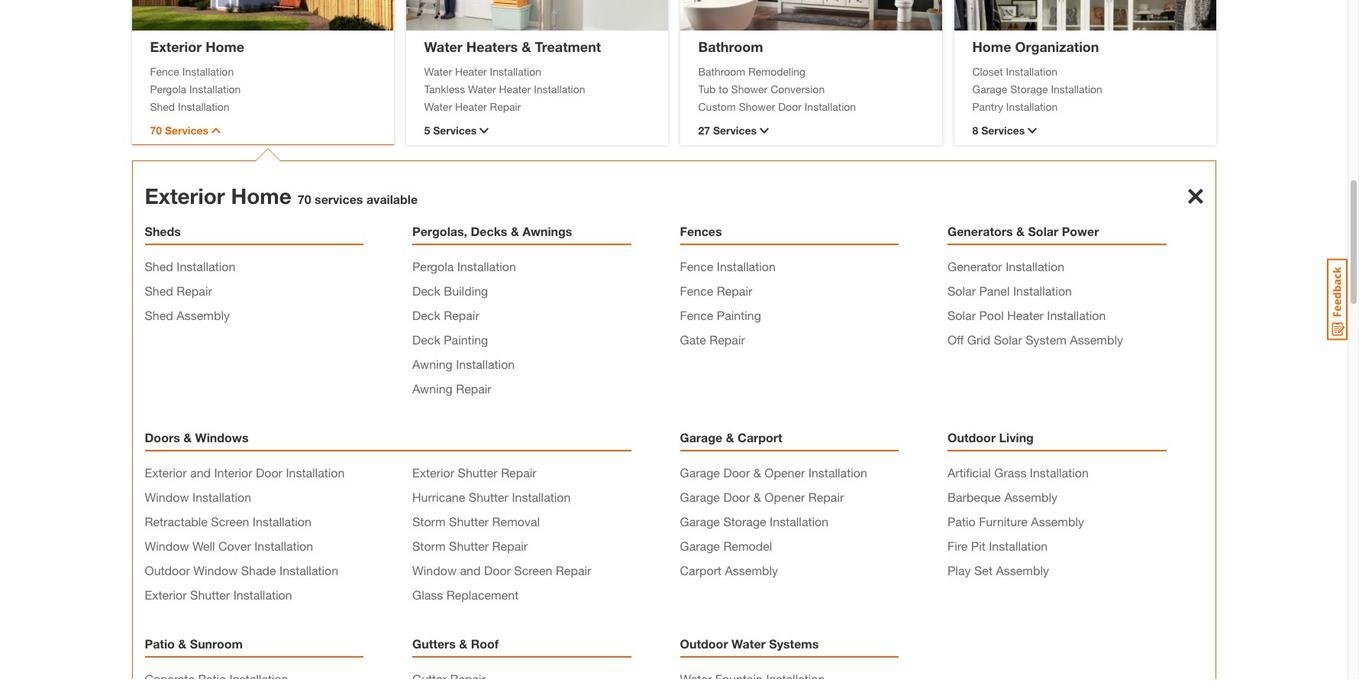 Task type: describe. For each thing, give the bounding box(es) containing it.
70 inside button
[[150, 124, 162, 137]]

1 horizontal spatial screen
[[514, 563, 553, 577]]

awning for awning repair
[[412, 381, 453, 396]]

fence painting link
[[680, 308, 761, 322]]

window well cover installation
[[145, 539, 313, 553]]

close drawer image
[[1188, 189, 1203, 204]]

storm for storm shutter removal
[[412, 514, 446, 529]]

0 vertical spatial pergola installation link
[[150, 81, 375, 97]]

fence for fence painting
[[680, 308, 714, 322]]

retractable
[[145, 514, 208, 529]]

play
[[948, 563, 971, 577]]

27
[[699, 124, 710, 137]]

treatment
[[535, 38, 601, 55]]

repair inside water heater installation tankless water heater installation water heater repair
[[490, 100, 521, 113]]

1 vertical spatial exterior home link
[[145, 183, 292, 209]]

organization
[[1016, 38, 1100, 55]]

& right decks
[[511, 224, 519, 238]]

shed for shed installation
[[145, 259, 173, 273]]

garage remodel
[[680, 539, 773, 553]]

heater up off grid solar system assembly
[[1008, 308, 1044, 322]]

installation inside bathroom remodeling tub to shower conversion custom shower door installation
[[805, 100, 856, 113]]

shutter for exterior shutter installation
[[190, 587, 230, 602]]

solar pool heater installation
[[948, 308, 1106, 322]]

1 horizontal spatial pergola installation link
[[412, 259, 516, 273]]

5 services
[[424, 124, 477, 137]]

0 vertical spatial shower
[[731, 82, 768, 95]]

shed assembly
[[145, 308, 230, 322]]

assembly right furniture
[[1031, 514, 1085, 529]]

awning repair
[[412, 381, 492, 396]]

heater up "tankless" at the top left
[[455, 65, 487, 78]]

garage door & opener repair
[[680, 490, 844, 504]]

sheds
[[145, 224, 181, 238]]

available
[[367, 192, 418, 206]]

1 vertical spatial shed installation link
[[145, 259, 236, 273]]

barbeque
[[948, 490, 1001, 504]]

replacement
[[447, 587, 519, 602]]

8 services
[[973, 124, 1025, 137]]

exterior home 70 services available
[[145, 183, 418, 209]]

closet installation garage storage installation pantry installation
[[973, 65, 1103, 113]]

set
[[975, 563, 993, 577]]

& up water heater installation link
[[522, 38, 531, 55]]

hurricane
[[412, 490, 465, 504]]

storage inside closet installation garage storage installation pantry installation
[[1011, 82, 1048, 95]]

glass
[[412, 587, 443, 602]]

painting for fence painting
[[717, 308, 761, 322]]

shade
[[241, 563, 276, 577]]

home for exterior home
[[206, 38, 245, 55]]

patio for patio & sunroom
[[145, 636, 175, 651]]

door right interior
[[256, 465, 283, 480]]

home for exterior home 70 services available
[[231, 183, 292, 209]]

play set assembly
[[948, 563, 1050, 577]]

exterior for exterior shutter installation
[[145, 587, 187, 602]]

fences
[[680, 224, 722, 238]]

8
[[973, 124, 979, 137]]

gate
[[680, 332, 706, 347]]

fence for fence repair
[[680, 283, 714, 298]]

fire pit installation link
[[948, 539, 1048, 553]]

closet installation link
[[973, 63, 1198, 79]]

gate repair link
[[680, 332, 745, 347]]

window for window and door screen repair
[[412, 563, 457, 577]]

exterior shutter installation link
[[145, 587, 292, 602]]

pit
[[971, 539, 986, 553]]

exterior and interior door installation link
[[145, 465, 345, 480]]

bathroom link
[[699, 38, 763, 55]]

assembly down artificial grass installation
[[1005, 490, 1058, 504]]

solar panel installation link
[[948, 283, 1072, 298]]

1 vertical spatial shower
[[739, 100, 776, 113]]

water heaters & treatment link
[[424, 38, 601, 55]]

exterior shutter repair link
[[412, 465, 537, 480]]

retractable screen installation
[[145, 514, 312, 529]]

decks
[[471, 224, 508, 238]]

well
[[192, 539, 215, 553]]

pool
[[980, 308, 1004, 322]]

outdoor window shade installation link
[[145, 563, 339, 577]]

exterior and interior door installation
[[145, 465, 345, 480]]

solar down generator
[[948, 283, 976, 298]]

solar pool heater installation link
[[948, 308, 1106, 322]]

tankless
[[424, 82, 465, 95]]

shed repair link
[[145, 283, 212, 298]]

tankless water heater installation link
[[424, 81, 650, 97]]

heater up water heater repair link
[[499, 82, 531, 95]]

1 horizontal spatial carport
[[738, 430, 783, 445]]

assembly down shed repair link
[[177, 308, 230, 322]]

garage remodel link
[[680, 539, 773, 553]]

outdoor for outdoor water systems
[[680, 636, 728, 651]]

shed for shed assembly
[[145, 308, 173, 322]]

garage & carport
[[680, 430, 783, 445]]

awning repair link
[[412, 381, 492, 396]]

exterior for exterior home 70 services available
[[145, 183, 225, 209]]

window well cover installation link
[[145, 539, 313, 553]]

and for window
[[460, 563, 481, 577]]

painting for deck painting
[[444, 332, 488, 347]]

system
[[1026, 332, 1067, 347]]

shutter for storm shutter repair
[[449, 539, 489, 553]]

building
[[444, 283, 488, 298]]

assembly down remodel
[[725, 563, 778, 577]]

storm shutter repair
[[412, 539, 528, 553]]

hurricane shutter installation link
[[412, 490, 571, 504]]

deck painting
[[412, 332, 488, 347]]

services for bathroom
[[713, 124, 757, 137]]

0 horizontal spatial carport
[[680, 563, 722, 577]]

solar up off
[[948, 308, 976, 322]]

& up garage door & opener installation link
[[726, 430, 735, 445]]

window installation link
[[145, 490, 251, 504]]

generators & solar power
[[948, 224, 1100, 238]]

1 vertical spatial garage storage installation link
[[680, 514, 829, 529]]

8 services button
[[973, 122, 1198, 138]]

door up garage storage installation
[[724, 490, 750, 504]]

fence for fence installation
[[680, 259, 714, 273]]

outdoor for outdoor window shade installation
[[145, 563, 190, 577]]

water heater installation link
[[424, 63, 650, 79]]

retractable screen installation link
[[145, 514, 312, 529]]

water heater installation tankless water heater installation water heater repair
[[424, 65, 586, 113]]

furniture
[[979, 514, 1028, 529]]

shed assembly link
[[145, 308, 230, 322]]

1 horizontal spatial pergola
[[412, 259, 454, 273]]

27 services button
[[699, 122, 924, 138]]

door up garage door & opener repair at the right bottom of the page
[[724, 465, 750, 480]]

living
[[1000, 430, 1034, 445]]

off
[[948, 332, 964, 347]]

bathroom for bathroom remodeling tub to shower conversion custom shower door installation
[[699, 65, 746, 78]]

& right doors
[[183, 430, 192, 445]]

window for window installation
[[145, 490, 189, 504]]

pergolas,
[[412, 224, 467, 238]]

services
[[315, 192, 363, 206]]

& up garage door & opener repair at the right bottom of the page
[[754, 465, 761, 480]]

carport assembly
[[680, 563, 778, 577]]

garage for garage door & opener installation
[[680, 465, 720, 480]]

deck for deck painting
[[412, 332, 441, 347]]

deck for deck repair
[[412, 308, 441, 322]]

exterior for exterior and interior door installation
[[145, 465, 187, 480]]

tub to shower conversion link
[[699, 81, 924, 97]]

shed repair
[[145, 283, 212, 298]]

0 vertical spatial garage storage installation link
[[973, 81, 1198, 97]]

garage door & opener installation link
[[680, 465, 868, 480]]

exterior for exterior shutter repair
[[412, 465, 455, 480]]

interior
[[214, 465, 252, 480]]

0 vertical spatial shed installation link
[[150, 98, 375, 114]]



Task type: locate. For each thing, give the bounding box(es) containing it.
home up closet
[[973, 38, 1012, 55]]

solar panel installation
[[948, 283, 1072, 298]]

0 horizontal spatial painting
[[444, 332, 488, 347]]

awning down awning installation link
[[412, 381, 453, 396]]

exterior home link up sheds
[[145, 183, 292, 209]]

garage for garage remodel
[[680, 539, 720, 553]]

custom shower door installation link
[[699, 98, 924, 114]]

sunroom
[[190, 636, 243, 651]]

awning down deck painting
[[412, 357, 453, 371]]

and down storm shutter repair
[[460, 563, 481, 577]]

& up 'generator installation' link in the top right of the page
[[1017, 224, 1025, 238]]

1 horizontal spatial 70
[[298, 192, 311, 206]]

patio
[[948, 514, 976, 529], [145, 636, 175, 651]]

exterior down doors
[[145, 465, 187, 480]]

grid
[[968, 332, 991, 347]]

storage down home organization link
[[1011, 82, 1048, 95]]

panel
[[980, 283, 1010, 298]]

garage storage installation link
[[973, 81, 1198, 97], [680, 514, 829, 529]]

1 vertical spatial outdoor
[[145, 563, 190, 577]]

services
[[165, 124, 209, 137], [433, 124, 477, 137], [713, 124, 757, 137], [982, 124, 1025, 137]]

carport up garage door & opener installation
[[738, 430, 783, 445]]

opener down garage door & opener installation
[[765, 490, 805, 504]]

tub
[[699, 82, 716, 95]]

and for exterior
[[190, 465, 211, 480]]

1 horizontal spatial fence installation link
[[680, 259, 776, 273]]

gutters
[[412, 636, 456, 651]]

installation
[[182, 65, 234, 78], [490, 65, 542, 78], [1006, 65, 1058, 78], [189, 82, 241, 95], [534, 82, 586, 95], [1051, 82, 1103, 95], [178, 100, 230, 113], [805, 100, 856, 113], [1007, 100, 1058, 113], [177, 259, 236, 273], [457, 259, 516, 273], [717, 259, 776, 273], [1006, 259, 1065, 273], [1014, 283, 1072, 298], [1047, 308, 1106, 322], [456, 357, 515, 371], [286, 465, 345, 480], [809, 465, 868, 480], [1030, 465, 1089, 480], [192, 490, 251, 504], [512, 490, 571, 504], [253, 514, 312, 529], [770, 514, 829, 529], [254, 539, 313, 553], [989, 539, 1048, 553], [280, 563, 339, 577], [233, 587, 292, 602]]

shed inside fence installation pergola installation shed installation
[[150, 100, 175, 113]]

5
[[424, 124, 430, 137]]

0 horizontal spatial outdoor
[[145, 563, 190, 577]]

fence installation link up 70 services button
[[150, 63, 375, 79]]

3 services from the left
[[713, 124, 757, 137]]

painting down fence repair link
[[717, 308, 761, 322]]

2 awning from the top
[[412, 381, 453, 396]]

garage for garage storage installation
[[680, 514, 720, 529]]

0 horizontal spatial fence installation link
[[150, 63, 375, 79]]

patio furniture assembly link
[[948, 514, 1085, 529]]

services down the custom
[[713, 124, 757, 137]]

pergola
[[150, 82, 186, 95], [412, 259, 454, 273]]

exterior home link up fence installation pergola installation shed installation
[[150, 38, 245, 55]]

screen down removal
[[514, 563, 553, 577]]

doors & windows
[[145, 430, 249, 445]]

shed installation link up 70 services button
[[150, 98, 375, 114]]

shutter down the storm shutter removal link
[[449, 539, 489, 553]]

garage for garage door & opener repair
[[680, 490, 720, 504]]

carport down garage remodel
[[680, 563, 722, 577]]

70 inside exterior home 70 services available
[[298, 192, 311, 206]]

0 vertical spatial outdoor
[[948, 430, 996, 445]]

bathroom for bathroom
[[699, 38, 763, 55]]

bathroom inside bathroom remodeling tub to shower conversion custom shower door installation
[[699, 65, 746, 78]]

services right 8
[[982, 124, 1025, 137]]

2 vertical spatial deck
[[412, 332, 441, 347]]

exterior up hurricane
[[412, 465, 455, 480]]

shed up shed repair link
[[145, 259, 173, 273]]

exterior shutter installation
[[145, 587, 292, 602]]

0 horizontal spatial pergola
[[150, 82, 186, 95]]

0 horizontal spatial and
[[190, 465, 211, 480]]

patio left sunroom
[[145, 636, 175, 651]]

power
[[1062, 224, 1100, 238]]

services down fence installation pergola installation shed installation
[[165, 124, 209, 137]]

painting up awning installation
[[444, 332, 488, 347]]

1 vertical spatial pergola
[[412, 259, 454, 273]]

patio for patio furniture assembly
[[948, 514, 976, 529]]

fence painting
[[680, 308, 761, 322]]

& left the roof
[[459, 636, 468, 651]]

roof
[[471, 636, 499, 651]]

1 deck from the top
[[412, 283, 441, 298]]

fence installation link for fence repair
[[680, 259, 776, 273]]

feedback link image
[[1328, 258, 1348, 341]]

shutter for storm shutter removal
[[449, 514, 489, 529]]

fence installation pergola installation shed installation
[[150, 65, 241, 113]]

storm shutter removal
[[412, 514, 540, 529]]

exterior up patio & sunroom
[[145, 587, 187, 602]]

1 vertical spatial 70
[[298, 192, 311, 206]]

1 vertical spatial opener
[[765, 490, 805, 504]]

pergola up deck building
[[412, 259, 454, 273]]

home down 70 services button
[[231, 183, 292, 209]]

1 horizontal spatial painting
[[717, 308, 761, 322]]

2 vertical spatial outdoor
[[680, 636, 728, 651]]

1 vertical spatial storage
[[724, 514, 767, 529]]

heater
[[455, 65, 487, 78], [499, 82, 531, 95], [455, 100, 487, 113], [1008, 308, 1044, 322]]

storm for storm shutter repair
[[412, 539, 446, 553]]

fire pit installation
[[948, 539, 1048, 553]]

2 deck from the top
[[412, 308, 441, 322]]

opener for repair
[[765, 490, 805, 504]]

exterior home link
[[150, 38, 245, 55], [145, 183, 292, 209]]

storm shutter repair link
[[412, 539, 528, 553]]

0 vertical spatial opener
[[765, 465, 805, 480]]

1 vertical spatial and
[[460, 563, 481, 577]]

pantry installation link
[[973, 98, 1198, 114]]

closet
[[973, 65, 1003, 78]]

window down retractable
[[145, 539, 189, 553]]

storm up glass
[[412, 539, 446, 553]]

shutter for hurricane shutter installation
[[469, 490, 509, 504]]

storm shutter removal link
[[412, 514, 540, 529]]

bathroom
[[699, 38, 763, 55], [699, 65, 746, 78]]

deck for deck building
[[412, 283, 441, 298]]

services for home organization
[[982, 124, 1025, 137]]

0 vertical spatial fence installation link
[[150, 63, 375, 79]]

shed installation link up shed repair link
[[145, 259, 236, 273]]

shed for shed repair
[[145, 283, 173, 298]]

0 vertical spatial screen
[[211, 514, 249, 529]]

0 horizontal spatial garage storage installation link
[[680, 514, 829, 529]]

70
[[150, 124, 162, 137], [298, 192, 311, 206]]

0 vertical spatial 70
[[150, 124, 162, 137]]

home organization link
[[973, 38, 1100, 55]]

deck building
[[412, 283, 488, 298]]

0 horizontal spatial storage
[[724, 514, 767, 529]]

fence installation link up fence repair link
[[680, 259, 776, 273]]

1 awning from the top
[[412, 357, 453, 371]]

water heater repair link
[[424, 98, 650, 114]]

shutter up hurricane shutter installation at the left
[[458, 465, 498, 480]]

0 horizontal spatial screen
[[211, 514, 249, 529]]

0 horizontal spatial 70
[[150, 124, 162, 137]]

0 vertical spatial bathroom
[[699, 38, 763, 55]]

5 services button
[[424, 122, 650, 138]]

barbeque assembly
[[948, 490, 1058, 504]]

play set assembly link
[[948, 563, 1050, 577]]

shed down shed repair link
[[145, 308, 173, 322]]

opener up garage door & opener repair at the right bottom of the page
[[765, 465, 805, 480]]

water heaters & treatment
[[424, 38, 601, 55]]

home
[[206, 38, 245, 55], [973, 38, 1012, 55], [231, 183, 292, 209]]

27 services
[[699, 124, 757, 137]]

doors
[[145, 430, 180, 445]]

opener for installation
[[765, 465, 805, 480]]

2 opener from the top
[[765, 490, 805, 504]]

1 vertical spatial deck
[[412, 308, 441, 322]]

water
[[424, 38, 463, 55], [424, 65, 452, 78], [468, 82, 496, 95], [424, 100, 452, 113], [732, 636, 766, 651]]

outdoor window shade installation
[[145, 563, 339, 577]]

awnings
[[523, 224, 572, 238]]

fence down exterior home
[[150, 65, 179, 78]]

0 vertical spatial exterior home link
[[150, 38, 245, 55]]

exterior up fence installation pergola installation shed installation
[[150, 38, 202, 55]]

1 bathroom from the top
[[699, 38, 763, 55]]

fence up gate
[[680, 308, 714, 322]]

awning installation link
[[412, 357, 515, 371]]

pergola up 70 services
[[150, 82, 186, 95]]

0 vertical spatial patio
[[948, 514, 976, 529]]

bathroom remodeling tub to shower conversion custom shower door installation
[[699, 65, 856, 113]]

services inside button
[[433, 124, 477, 137]]

shutter down outdoor window shade installation link
[[190, 587, 230, 602]]

shutter up storm shutter repair link
[[449, 514, 489, 529]]

shower right the to
[[731, 82, 768, 95]]

3 deck from the top
[[412, 332, 441, 347]]

70 down fence installation pergola installation shed installation
[[150, 124, 162, 137]]

0 vertical spatial storm
[[412, 514, 446, 529]]

window installation
[[145, 490, 251, 504]]

0 vertical spatial awning
[[412, 357, 453, 371]]

shutter up the storm shutter removal link
[[469, 490, 509, 504]]

services for water heaters & treatment
[[433, 124, 477, 137]]

fence installation link
[[150, 63, 375, 79], [680, 259, 776, 273]]

heater down "tankless" at the top left
[[455, 100, 487, 113]]

0 vertical spatial pergola
[[150, 82, 186, 95]]

1 vertical spatial awning
[[412, 381, 453, 396]]

1 vertical spatial screen
[[514, 563, 553, 577]]

outdoor living
[[948, 430, 1034, 445]]

outdoor
[[948, 430, 996, 445], [145, 563, 190, 577], [680, 636, 728, 651]]

1 horizontal spatial garage storage installation link
[[973, 81, 1198, 97]]

windows
[[195, 430, 249, 445]]

garage for garage & carport
[[680, 430, 723, 445]]

artificial
[[948, 465, 991, 480]]

fence for fence installation pergola installation shed installation
[[150, 65, 179, 78]]

storage
[[1011, 82, 1048, 95], [724, 514, 767, 529]]

1 horizontal spatial and
[[460, 563, 481, 577]]

0 vertical spatial painting
[[717, 308, 761, 322]]

fire
[[948, 539, 968, 553]]

deck down deck repair
[[412, 332, 441, 347]]

1 vertical spatial storm
[[412, 539, 446, 553]]

1 vertical spatial pergola installation link
[[412, 259, 516, 273]]

70 services
[[150, 124, 209, 137]]

1 vertical spatial painting
[[444, 332, 488, 347]]

garage inside closet installation garage storage installation pantry installation
[[973, 82, 1008, 95]]

door inside bathroom remodeling tub to shower conversion custom shower door installation
[[779, 100, 802, 113]]

services for exterior home
[[165, 124, 209, 137]]

artificial grass installation link
[[948, 465, 1089, 480]]

0 vertical spatial deck
[[412, 283, 441, 298]]

painting
[[717, 308, 761, 322], [444, 332, 488, 347]]

1 opener from the top
[[765, 465, 805, 480]]

fence up fence repair link
[[680, 259, 714, 273]]

pergola installation
[[412, 259, 516, 273]]

door up replacement
[[484, 563, 511, 577]]

assembly right system
[[1070, 332, 1124, 347]]

1 horizontal spatial storage
[[1011, 82, 1048, 95]]

solar left power
[[1029, 224, 1059, 238]]

1 vertical spatial bathroom
[[699, 65, 746, 78]]

1 storm from the top
[[412, 514, 446, 529]]

screen up the window well cover installation link
[[211, 514, 249, 529]]

0 horizontal spatial pergola installation link
[[150, 81, 375, 97]]

fence up fence painting
[[680, 283, 714, 298]]

4 services from the left
[[982, 124, 1025, 137]]

carport assembly link
[[680, 563, 778, 577]]

& up garage storage installation
[[754, 490, 761, 504]]

door down conversion
[[779, 100, 802, 113]]

off grid solar system assembly
[[948, 332, 1124, 347]]

exterior home
[[150, 38, 245, 55]]

70 left services
[[298, 192, 311, 206]]

window up retractable
[[145, 490, 189, 504]]

pergola inside fence installation pergola installation shed installation
[[150, 82, 186, 95]]

window up exterior shutter installation link
[[193, 563, 238, 577]]

shed up shed assembly
[[145, 283, 173, 298]]

custom
[[699, 100, 736, 113]]

garage storage installation link up pantry installation link
[[973, 81, 1198, 97]]

assembly down fire pit installation
[[996, 563, 1050, 577]]

storage up remodel
[[724, 514, 767, 529]]

shed up 70 services
[[150, 100, 175, 113]]

1 horizontal spatial outdoor
[[680, 636, 728, 651]]

pergola installation link
[[150, 81, 375, 97], [412, 259, 516, 273]]

home up fence installation pergola installation shed installation
[[206, 38, 245, 55]]

exterior up sheds
[[145, 183, 225, 209]]

systems
[[769, 636, 819, 651]]

storm down hurricane
[[412, 514, 446, 529]]

window up glass
[[412, 563, 457, 577]]

and up window installation
[[190, 465, 211, 480]]

generators
[[948, 224, 1013, 238]]

generator installation link
[[948, 259, 1065, 273]]

1 vertical spatial fence installation link
[[680, 259, 776, 273]]

garage door & opener installation
[[680, 465, 868, 480]]

0 vertical spatial storage
[[1011, 82, 1048, 95]]

fence installation
[[680, 259, 776, 273]]

patio & sunroom
[[145, 636, 243, 651]]

window and door screen repair
[[412, 563, 592, 577]]

glass replacement
[[412, 587, 519, 602]]

hurricane shutter installation
[[412, 490, 571, 504]]

patio up fire
[[948, 514, 976, 529]]

solar right grid
[[994, 332, 1023, 347]]

awning for awning installation
[[412, 357, 453, 371]]

deck up deck painting
[[412, 308, 441, 322]]

1 services from the left
[[165, 124, 209, 137]]

cover
[[218, 539, 251, 553]]

1 horizontal spatial patio
[[948, 514, 976, 529]]

generator installation
[[948, 259, 1065, 273]]

outdoor water systems
[[680, 636, 819, 651]]

& left sunroom
[[178, 636, 187, 651]]

and
[[190, 465, 211, 480], [460, 563, 481, 577]]

2 bathroom from the top
[[699, 65, 746, 78]]

2 horizontal spatial outdoor
[[948, 430, 996, 445]]

0 vertical spatial carport
[[738, 430, 783, 445]]

fence installation link for pergola installation
[[150, 63, 375, 79]]

0 horizontal spatial patio
[[145, 636, 175, 651]]

window for window well cover installation
[[145, 539, 189, 553]]

door
[[779, 100, 802, 113], [256, 465, 283, 480], [724, 465, 750, 480], [724, 490, 750, 504], [484, 563, 511, 577]]

1 vertical spatial carport
[[680, 563, 722, 577]]

window and door screen repair link
[[412, 563, 592, 577]]

services right 5
[[433, 124, 477, 137]]

shutter for exterior shutter repair
[[458, 465, 498, 480]]

shower up 27 services
[[739, 100, 776, 113]]

2 services from the left
[[433, 124, 477, 137]]

1 vertical spatial patio
[[145, 636, 175, 651]]

outdoor for outdoor living
[[948, 430, 996, 445]]

pergola installation link up building
[[412, 259, 516, 273]]

deck up deck repair link
[[412, 283, 441, 298]]

deck
[[412, 283, 441, 298], [412, 308, 441, 322], [412, 332, 441, 347]]

exterior
[[150, 38, 202, 55], [145, 183, 225, 209], [145, 465, 187, 480], [412, 465, 455, 480], [145, 587, 187, 602]]

2 storm from the top
[[412, 539, 446, 553]]

fence inside fence installation pergola installation shed installation
[[150, 65, 179, 78]]

pergola installation link up 70 services button
[[150, 81, 375, 97]]

garage storage installation link up remodel
[[680, 514, 829, 529]]

bathroom remodeling link
[[699, 63, 924, 79]]

exterior for exterior home
[[150, 38, 202, 55]]

0 vertical spatial and
[[190, 465, 211, 480]]

fence repair link
[[680, 283, 753, 298]]



Task type: vqa. For each thing, say whether or not it's contained in the screenshot.


